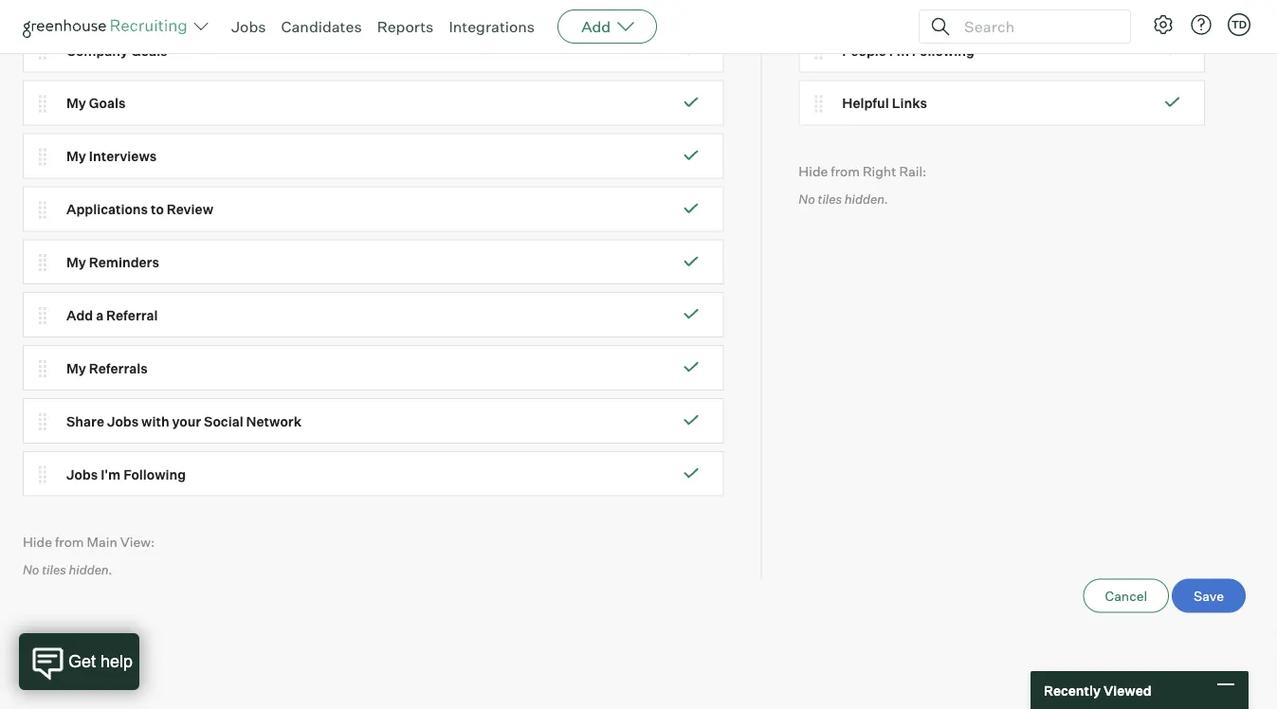 Task type: describe. For each thing, give the bounding box(es) containing it.
applications to review
[[66, 201, 213, 218]]

helpful
[[842, 95, 889, 112]]

td button
[[1228, 13, 1251, 36]]

my goals
[[66, 95, 126, 112]]

links
[[892, 95, 927, 112]]

following for jobs i'm following
[[123, 466, 186, 483]]

greenhouse recruiting image
[[23, 15, 193, 38]]

add for add a referral
[[66, 307, 93, 324]]

view:
[[120, 534, 155, 551]]

goals for my goals
[[89, 95, 126, 112]]

my for my referrals
[[66, 360, 86, 377]]

rail:
[[899, 163, 927, 180]]

cancel link
[[1083, 579, 1169, 614]]

network
[[246, 413, 302, 430]]

with
[[141, 413, 169, 430]]

hide for hide from main view:
[[23, 534, 52, 551]]

hide from main view:
[[23, 534, 155, 551]]

add button
[[558, 9, 657, 44]]

i'm for people
[[889, 42, 909, 59]]

to
[[151, 201, 164, 218]]

share
[[66, 413, 104, 430]]

no for hide from main view:
[[23, 562, 39, 578]]

jobs for jobs i'm following
[[66, 466, 98, 483]]

cancel
[[1105, 588, 1147, 605]]

referrals
[[89, 360, 148, 377]]

my for my goals
[[66, 95, 86, 112]]

reports link
[[377, 17, 434, 36]]

hide from right rail:
[[799, 163, 927, 180]]

add a referral
[[66, 307, 158, 324]]

jobs i'm following
[[66, 466, 186, 483]]

referral
[[106, 307, 158, 324]]

helpful links
[[842, 95, 927, 112]]

company
[[66, 42, 128, 59]]

people i'm following
[[842, 42, 974, 59]]

hide for hide from right rail:
[[799, 163, 828, 180]]

jobs for jobs
[[231, 17, 266, 36]]



Task type: locate. For each thing, give the bounding box(es) containing it.
1 horizontal spatial jobs
[[107, 413, 139, 430]]

0 vertical spatial no tiles hidden.
[[799, 192, 888, 207]]

0 vertical spatial from
[[831, 163, 860, 180]]

1 vertical spatial i'm
[[101, 466, 121, 483]]

no
[[799, 192, 815, 207], [23, 562, 39, 578]]

my left interviews
[[66, 148, 86, 165]]

2 vertical spatial jobs
[[66, 466, 98, 483]]

your
[[172, 413, 201, 430]]

following up links
[[912, 42, 974, 59]]

save button
[[1172, 579, 1246, 614]]

from
[[831, 163, 860, 180], [55, 534, 84, 551]]

right
[[863, 163, 896, 180]]

td
[[1231, 18, 1247, 31]]

2 my from the top
[[66, 148, 86, 165]]

following down with
[[123, 466, 186, 483]]

1 vertical spatial jobs
[[107, 413, 139, 430]]

tiles for hide from right rail:
[[818, 192, 842, 207]]

share jobs with your social network
[[66, 413, 302, 430]]

0 horizontal spatial hide
[[23, 534, 52, 551]]

0 vertical spatial jobs
[[231, 17, 266, 36]]

save
[[1194, 588, 1224, 605]]

candidates link
[[281, 17, 362, 36]]

tiles down hide from right rail:
[[818, 192, 842, 207]]

recently
[[1044, 682, 1101, 699]]

1 horizontal spatial goals
[[131, 42, 167, 59]]

no tiles hidden.
[[799, 192, 888, 207], [23, 562, 112, 578]]

review
[[167, 201, 213, 218]]

0 horizontal spatial jobs
[[66, 466, 98, 483]]

add for add
[[581, 17, 611, 36]]

0 vertical spatial tiles
[[818, 192, 842, 207]]

tiles
[[818, 192, 842, 207], [42, 562, 66, 578]]

1 horizontal spatial tiles
[[818, 192, 842, 207]]

integrations link
[[449, 17, 535, 36]]

following
[[912, 42, 974, 59], [123, 466, 186, 483]]

i'm for jobs
[[101, 466, 121, 483]]

4 my from the top
[[66, 360, 86, 377]]

no tiles hidden. down hide from main view:
[[23, 562, 112, 578]]

i'm
[[889, 42, 909, 59], [101, 466, 121, 483]]

hide left main
[[23, 534, 52, 551]]

i'm down the 'share'
[[101, 466, 121, 483]]

0 vertical spatial add
[[581, 17, 611, 36]]

from left main
[[55, 534, 84, 551]]

0 vertical spatial i'm
[[889, 42, 909, 59]]

my interviews
[[66, 148, 157, 165]]

no down hide from main view:
[[23, 562, 39, 578]]

no tiles hidden. for right
[[799, 192, 888, 207]]

1 vertical spatial hide
[[23, 534, 52, 551]]

1 horizontal spatial no
[[799, 192, 815, 207]]

hidden. down hide from right rail:
[[845, 192, 888, 207]]

0 horizontal spatial goals
[[89, 95, 126, 112]]

1 horizontal spatial hidden.
[[845, 192, 888, 207]]

my for my interviews
[[66, 148, 86, 165]]

0 horizontal spatial no
[[23, 562, 39, 578]]

1 horizontal spatial add
[[581, 17, 611, 36]]

candidates
[[281, 17, 362, 36]]

following for people i'm following
[[912, 42, 974, 59]]

no for hide from right rail:
[[799, 192, 815, 207]]

a
[[96, 307, 104, 324]]

0 horizontal spatial i'm
[[101, 466, 121, 483]]

i'm right people
[[889, 42, 909, 59]]

my down company
[[66, 95, 86, 112]]

integrations
[[449, 17, 535, 36]]

people
[[842, 42, 886, 59]]

1 vertical spatial following
[[123, 466, 186, 483]]

configure image
[[1152, 13, 1175, 36]]

1 vertical spatial tiles
[[42, 562, 66, 578]]

from for right
[[831, 163, 860, 180]]

my
[[66, 95, 86, 112], [66, 148, 86, 165], [66, 254, 86, 271], [66, 360, 86, 377]]

tiles down hide from main view:
[[42, 562, 66, 578]]

goals up my interviews
[[89, 95, 126, 112]]

hide
[[799, 163, 828, 180], [23, 534, 52, 551]]

reports
[[377, 17, 434, 36]]

from for main
[[55, 534, 84, 551]]

interviews
[[89, 148, 157, 165]]

1 horizontal spatial no tiles hidden.
[[799, 192, 888, 207]]

jobs link
[[231, 17, 266, 36]]

1 horizontal spatial hide
[[799, 163, 828, 180]]

0 horizontal spatial tiles
[[42, 562, 66, 578]]

0 vertical spatial hidden.
[[845, 192, 888, 207]]

0 vertical spatial no
[[799, 192, 815, 207]]

0 horizontal spatial from
[[55, 534, 84, 551]]

jobs down the 'share'
[[66, 466, 98, 483]]

company goals
[[66, 42, 167, 59]]

viewed
[[1104, 682, 1152, 699]]

hidden. for main
[[69, 562, 112, 578]]

0 horizontal spatial following
[[123, 466, 186, 483]]

0 horizontal spatial no tiles hidden.
[[23, 562, 112, 578]]

goals down the greenhouse recruiting image
[[131, 42, 167, 59]]

recently viewed
[[1044, 682, 1152, 699]]

0 vertical spatial goals
[[131, 42, 167, 59]]

no down hide from right rail:
[[799, 192, 815, 207]]

3 my from the top
[[66, 254, 86, 271]]

goals
[[131, 42, 167, 59], [89, 95, 126, 112]]

goals for company goals
[[131, 42, 167, 59]]

1 vertical spatial no
[[23, 562, 39, 578]]

hide left right
[[799, 163, 828, 180]]

jobs left with
[[107, 413, 139, 430]]

0 vertical spatial following
[[912, 42, 974, 59]]

hidden.
[[845, 192, 888, 207], [69, 562, 112, 578]]

my left reminders
[[66, 254, 86, 271]]

0 horizontal spatial add
[[66, 307, 93, 324]]

1 vertical spatial add
[[66, 307, 93, 324]]

applications
[[66, 201, 148, 218]]

main
[[87, 534, 117, 551]]

hidden. for right
[[845, 192, 888, 207]]

my left referrals
[[66, 360, 86, 377]]

hidden. down hide from main view:
[[69, 562, 112, 578]]

1 vertical spatial hidden.
[[69, 562, 112, 578]]

2 horizontal spatial jobs
[[231, 17, 266, 36]]

1 vertical spatial goals
[[89, 95, 126, 112]]

no tiles hidden. for main
[[23, 562, 112, 578]]

add
[[581, 17, 611, 36], [66, 307, 93, 324]]

Search text field
[[959, 13, 1113, 40]]

jobs
[[231, 17, 266, 36], [107, 413, 139, 430], [66, 466, 98, 483]]

1 my from the top
[[66, 95, 86, 112]]

1 vertical spatial from
[[55, 534, 84, 551]]

1 horizontal spatial from
[[831, 163, 860, 180]]

reminders
[[89, 254, 159, 271]]

my for my reminders
[[66, 254, 86, 271]]

social
[[204, 413, 243, 430]]

1 horizontal spatial i'm
[[889, 42, 909, 59]]

td button
[[1224, 9, 1254, 40]]

0 horizontal spatial hidden.
[[69, 562, 112, 578]]

my reminders
[[66, 254, 159, 271]]

add inside popup button
[[581, 17, 611, 36]]

tiles for hide from main view:
[[42, 562, 66, 578]]

jobs left candidates
[[231, 17, 266, 36]]

1 horizontal spatial following
[[912, 42, 974, 59]]

my referrals
[[66, 360, 148, 377]]

from left right
[[831, 163, 860, 180]]

0 vertical spatial hide
[[799, 163, 828, 180]]

no tiles hidden. down hide from right rail:
[[799, 192, 888, 207]]

1 vertical spatial no tiles hidden.
[[23, 562, 112, 578]]



Task type: vqa. For each thing, say whether or not it's contained in the screenshot.
TASKS
no



